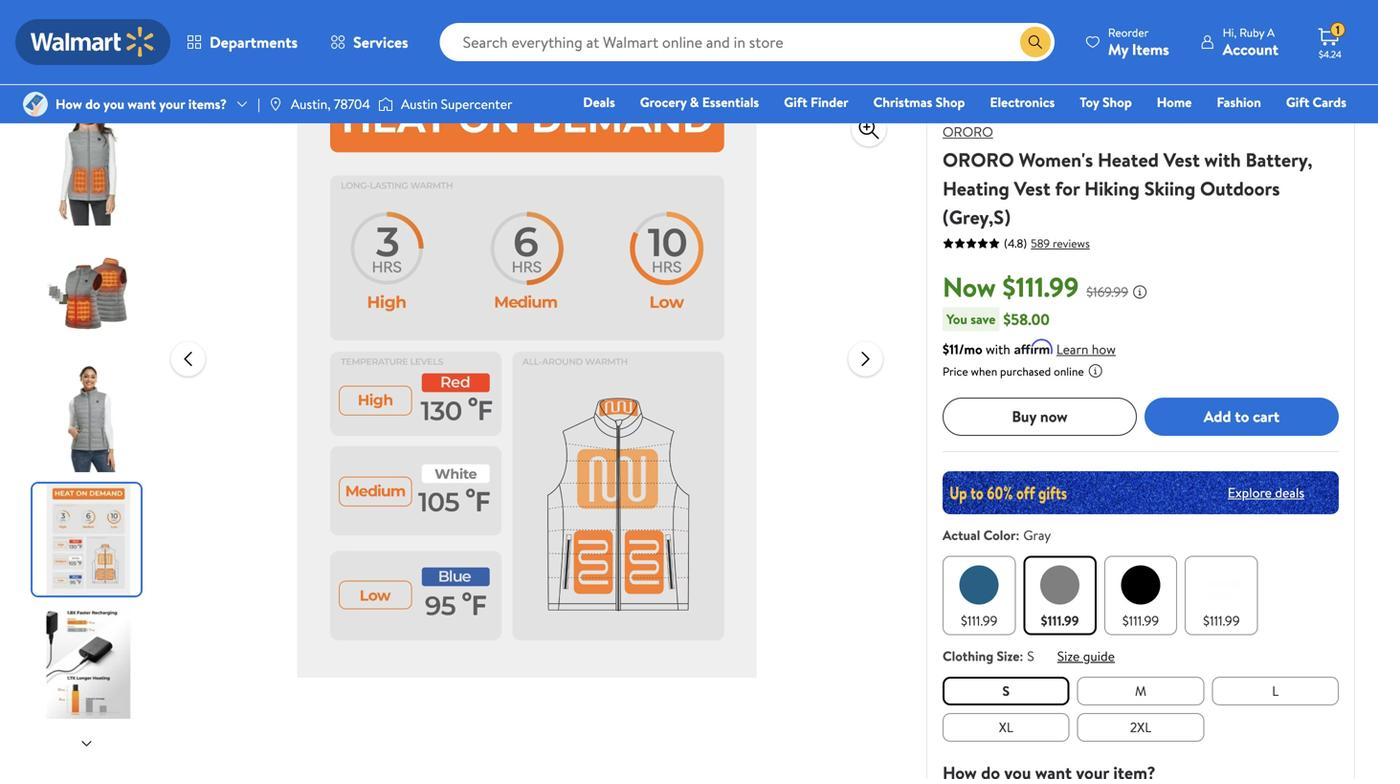 Task type: vqa. For each thing, say whether or not it's contained in the screenshot.
Gift within the 'LINK'
yes



Task type: locate. For each thing, give the bounding box(es) containing it.
heated
[[1098, 146, 1159, 173]]

0 horizontal spatial s
[[1002, 682, 1010, 701]]

1 gift from the left
[[784, 93, 807, 111]]

1 vertical spatial with
[[986, 340, 1010, 359]]

(grey,s)
[[943, 204, 1010, 231]]

grocery & essentials
[[640, 93, 759, 111]]

add to cart
[[1204, 406, 1280, 427]]

$111.99 up clothing size : s
[[961, 612, 998, 630]]

gift finder
[[784, 93, 848, 111]]

gift
[[784, 93, 807, 111], [1286, 93, 1309, 111]]

explore
[[1228, 484, 1272, 502]]

$111.99 up the m
[[1122, 612, 1159, 630]]

for
[[1055, 175, 1080, 202]]

1 vertical spatial ororo
[[943, 146, 1014, 173]]

with up when
[[986, 340, 1010, 359]]

2 ororo from the top
[[943, 146, 1014, 173]]

1 horizontal spatial size
[[1057, 647, 1080, 666]]

gift inside gift cards registry
[[1286, 93, 1309, 111]]

deals
[[583, 93, 615, 111]]

1 size from the left
[[997, 647, 1020, 666]]

xl button
[[943, 714, 1070, 742]]

0 horizontal spatial  image
[[23, 92, 48, 117]]

2xl
[[1130, 718, 1151, 737]]

you save $58.00
[[946, 309, 1050, 330]]

with down one
[[1204, 146, 1241, 173]]

$11/mo
[[943, 340, 982, 359]]

 image right |
[[268, 97, 283, 112]]

now
[[1040, 406, 1068, 427]]

account
[[1223, 39, 1279, 60]]

0 vertical spatial with
[[1204, 146, 1241, 173]]

price
[[943, 363, 968, 380]]

christmas shop link
[[865, 92, 974, 112]]

now $111.99
[[943, 268, 1079, 306]]

electronics link
[[981, 92, 1063, 112]]

ororo women's heated vest with battery, heating vest for hiking skiing outdoors (grey,s) - image 2 of 12 image
[[33, 237, 145, 349]]

589
[[1031, 235, 1050, 252]]

1 vertical spatial s
[[1002, 682, 1010, 701]]

: left gray
[[1016, 526, 1019, 545]]

1 shop from the left
[[936, 93, 965, 111]]

deals link
[[574, 92, 624, 112]]

1 horizontal spatial s
[[1027, 647, 1034, 666]]

vest
[[1163, 146, 1200, 173], [1014, 175, 1050, 202]]

vest up skiing
[[1163, 146, 1200, 173]]

2 gift from the left
[[1286, 93, 1309, 111]]

ororo women's heated vest with battery, heating vest for hiking skiing outdoors (grey,s) - image 5 of 12 image
[[33, 608, 145, 720]]

shop for toy shop
[[1102, 93, 1132, 111]]

$111.99 up "size guide" button
[[1041, 612, 1079, 630]]

$111.99 up l button
[[1203, 612, 1240, 630]]

1 horizontal spatial shop
[[1102, 93, 1132, 111]]

want
[[128, 95, 156, 113]]

how
[[1092, 340, 1116, 359]]

clothing size list
[[939, 673, 1343, 746]]

&
[[690, 93, 699, 111]]

$111.99 for first the $111.99 button from the left
[[961, 612, 998, 630]]

shop inside 'link'
[[936, 93, 965, 111]]

gift for cards
[[1286, 93, 1309, 111]]

|
[[257, 95, 260, 113]]

1 horizontal spatial  image
[[268, 97, 283, 112]]

with
[[1204, 146, 1241, 173], [986, 340, 1010, 359]]

best seller
[[996, 94, 1047, 110]]

0 vertical spatial :
[[1016, 526, 1019, 545]]

actual color list
[[939, 552, 1343, 639]]

next media item image
[[854, 348, 877, 371]]

2 size from the left
[[1057, 647, 1080, 666]]

 image left "how"
[[23, 92, 48, 117]]

: up s button
[[1020, 647, 1023, 666]]

size up s button
[[997, 647, 1020, 666]]

ororo down the 'deal'
[[943, 122, 993, 141]]

walmart+
[[1289, 120, 1346, 138]]

registry
[[1126, 120, 1175, 138]]

reorder my items
[[1108, 24, 1169, 60]]

4 $111.99 button from the left
[[1185, 556, 1258, 636]]

hiking
[[1084, 175, 1140, 202]]

shop right toy
[[1102, 93, 1132, 111]]

deal
[[950, 94, 973, 110]]

s up s button
[[1027, 647, 1034, 666]]

1 vertical spatial :
[[1020, 647, 1023, 666]]

add to favorites list, ororo women's heated vest with battery, heating vest for hiking skiing outdoors (grey,s) image
[[857, 75, 880, 99]]

seller
[[1021, 94, 1047, 110]]

shop up ororo link
[[936, 93, 965, 111]]

$111.99
[[1002, 268, 1079, 306], [961, 612, 998, 630], [1041, 612, 1079, 630], [1122, 612, 1159, 630], [1203, 612, 1240, 630]]

how
[[56, 95, 82, 113]]

0 vertical spatial ororo
[[943, 122, 993, 141]]

toy shop
[[1080, 93, 1132, 111]]

3 $111.99 button from the left
[[1104, 556, 1177, 636]]

0 vertical spatial s
[[1027, 647, 1034, 666]]

:
[[1016, 526, 1019, 545], [1020, 647, 1023, 666]]

online
[[1054, 363, 1084, 380]]

departments
[[210, 32, 298, 53]]

size
[[997, 647, 1020, 666], [1057, 647, 1080, 666]]

outdoors
[[1200, 175, 1280, 202]]

2xl button
[[1077, 714, 1204, 742]]

you
[[946, 310, 967, 328]]

gift left cards
[[1286, 93, 1309, 111]]

size left guide
[[1057, 647, 1080, 666]]

s up xl
[[1002, 682, 1010, 701]]

$111.99 button
[[943, 556, 1016, 636], [1023, 556, 1096, 636], [1104, 556, 1177, 636], [1185, 556, 1258, 636]]

fashion link
[[1208, 92, 1270, 112]]

gift finder link
[[775, 92, 857, 112]]

2 shop from the left
[[1102, 93, 1132, 111]]

$111.99 for 2nd the $111.99 button from the right
[[1122, 612, 1159, 630]]

clothing
[[943, 647, 993, 666]]

1 horizontal spatial with
[[1204, 146, 1241, 173]]

vest left for
[[1014, 175, 1050, 202]]

to
[[1235, 406, 1249, 427]]

buy now
[[1012, 406, 1068, 427]]

$11/mo with
[[943, 340, 1010, 359]]

one debit
[[1200, 120, 1264, 138]]

0 horizontal spatial vest
[[1014, 175, 1050, 202]]

zoom image modal image
[[857, 118, 880, 141]]

christmas shop
[[873, 93, 965, 111]]

l
[[1272, 682, 1279, 701]]

gift left finder on the right top of the page
[[784, 93, 807, 111]]

shop
[[936, 93, 965, 111], [1102, 93, 1132, 111]]

now
[[943, 268, 996, 306]]

ad disclaimer and feedback image
[[1340, 7, 1355, 22]]

with inside ororo ororo women's heated vest with battery, heating vest for hiking skiing outdoors (grey,s)
[[1204, 146, 1241, 173]]

0 vertical spatial vest
[[1163, 146, 1200, 173]]

Walmart Site-Wide search field
[[440, 23, 1054, 61]]

ororo up heating
[[943, 146, 1014, 173]]

 image
[[378, 95, 393, 114]]

0 horizontal spatial gift
[[784, 93, 807, 111]]

0 horizontal spatial shop
[[936, 93, 965, 111]]

 image
[[23, 92, 48, 117], [268, 97, 283, 112]]

1 horizontal spatial gift
[[1286, 93, 1309, 111]]

0 horizontal spatial size
[[997, 647, 1020, 666]]

affirm image
[[1014, 339, 1053, 354]]

$169.99
[[1086, 283, 1128, 301]]

registry link
[[1117, 119, 1184, 139]]

$111.99 for first the $111.99 button from the right
[[1203, 612, 1240, 630]]

ororo women's heated vest with battery, heating vest for hiking skiing outdoors (grey,s) image
[[221, 66, 833, 678]]



Task type: describe. For each thing, give the bounding box(es) containing it.
battery,
[[1246, 146, 1313, 173]]

grocery
[[640, 93, 687, 111]]

m
[[1135, 682, 1146, 701]]

gift for finder
[[784, 93, 807, 111]]

actual
[[943, 526, 980, 545]]

save
[[971, 310, 996, 328]]

l button
[[1212, 677, 1339, 706]]

your
[[159, 95, 185, 113]]

589 reviews link
[[1027, 235, 1090, 252]]

1 ororo from the top
[[943, 122, 993, 141]]

fashion
[[1217, 93, 1261, 111]]

color
[[983, 526, 1016, 545]]

how do you want your items?
[[56, 95, 227, 113]]

cards
[[1313, 93, 1346, 111]]

add
[[1204, 406, 1231, 427]]

services
[[353, 32, 408, 53]]

ororo women's heated vest with battery, heating vest for hiking skiing outdoors (grey,s) - image 1 of 12 image
[[33, 114, 145, 226]]

learn
[[1056, 340, 1089, 359]]

0 horizontal spatial with
[[986, 340, 1010, 359]]

guide
[[1083, 647, 1115, 666]]

add to cart button
[[1145, 398, 1339, 436]]

$111.99 up "$58.00"
[[1002, 268, 1079, 306]]

s button
[[943, 677, 1070, 706]]

walmart image
[[31, 27, 155, 57]]

toy
[[1080, 93, 1099, 111]]

$58.00
[[1003, 309, 1050, 330]]

hi, ruby a account
[[1223, 24, 1279, 60]]

ororo women's heated vest with battery, heating vest for hiking skiing outdoors (grey,s) - image 3 of 12 image
[[33, 361, 145, 473]]

shop for christmas shop
[[936, 93, 965, 111]]

deals
[[1275, 484, 1304, 502]]

hi,
[[1223, 24, 1237, 41]]

explore deals
[[1228, 484, 1304, 502]]

austin
[[401, 95, 438, 113]]

learn how
[[1056, 340, 1116, 359]]

ororo women's heated vest with battery, heating vest for hiking skiing outdoors (grey,s) - image 4 of 12 image
[[33, 484, 145, 596]]

 image for how do you want your items?
[[23, 92, 48, 117]]

debit
[[1232, 120, 1264, 138]]

clothing size : s
[[943, 647, 1034, 666]]

 image for austin, 78704
[[268, 97, 283, 112]]

skiing
[[1144, 175, 1195, 202]]

learn how button
[[1056, 339, 1116, 360]]

electronics
[[990, 93, 1055, 111]]

s inside button
[[1002, 682, 1010, 701]]

a
[[1267, 24, 1275, 41]]

1 $111.99 button from the left
[[943, 556, 1016, 636]]

austin,
[[291, 95, 331, 113]]

(4.8) 589 reviews
[[1004, 235, 1090, 252]]

search icon image
[[1028, 34, 1043, 50]]

$4.24
[[1319, 48, 1342, 61]]

one debit link
[[1191, 119, 1273, 139]]

austin supercenter
[[401, 95, 512, 113]]

gray
[[1023, 526, 1051, 545]]

2 $111.99 button from the left
[[1023, 556, 1096, 636]]

xl
[[999, 718, 1013, 737]]

$111.99 for 3rd the $111.99 button from the right
[[1041, 612, 1079, 630]]

gift cards registry
[[1126, 93, 1346, 138]]

walmart+ link
[[1281, 119, 1355, 139]]

toy shop link
[[1071, 92, 1140, 112]]

buy
[[1012, 406, 1036, 427]]

1
[[1336, 22, 1340, 38]]

reviews
[[1053, 235, 1090, 252]]

my
[[1108, 39, 1128, 60]]

christmas
[[873, 93, 932, 111]]

cart
[[1253, 406, 1280, 427]]

: for size
[[1020, 647, 1023, 666]]

ruby
[[1239, 24, 1264, 41]]

buy now button
[[943, 398, 1137, 436]]

items
[[1132, 39, 1169, 60]]

sponsored
[[1283, 6, 1336, 22]]

78704
[[334, 95, 370, 113]]

up to sixty percent off deals. shop now. image
[[943, 472, 1339, 515]]

ororo ororo women's heated vest with battery, heating vest for hiking skiing outdoors (grey,s)
[[943, 122, 1313, 231]]

Search search field
[[440, 23, 1054, 61]]

explore deals link
[[1220, 476, 1312, 510]]

1 vertical spatial vest
[[1014, 175, 1050, 202]]

essentials
[[702, 93, 759, 111]]

heating
[[943, 175, 1009, 202]]

ororo link
[[943, 122, 993, 141]]

learn more about strikethrough prices image
[[1132, 284, 1147, 300]]

reorder
[[1108, 24, 1149, 41]]

legal information image
[[1088, 363, 1103, 379]]

previous media item image
[[177, 348, 200, 371]]

supercenter
[[441, 95, 512, 113]]

size guide
[[1057, 647, 1115, 666]]

home
[[1157, 93, 1192, 111]]

1 horizontal spatial vest
[[1163, 146, 1200, 173]]

actual color : gray
[[943, 526, 1051, 545]]

you
[[103, 95, 124, 113]]

one
[[1200, 120, 1229, 138]]

: for color
[[1016, 526, 1019, 545]]

home link
[[1148, 92, 1200, 112]]

(4.8)
[[1004, 235, 1027, 252]]

do
[[85, 95, 100, 113]]

gift cards link
[[1277, 92, 1355, 112]]

services button
[[314, 19, 425, 65]]

size guide button
[[1057, 647, 1115, 666]]

austin, 78704
[[291, 95, 370, 113]]

next image image
[[79, 737, 94, 752]]



